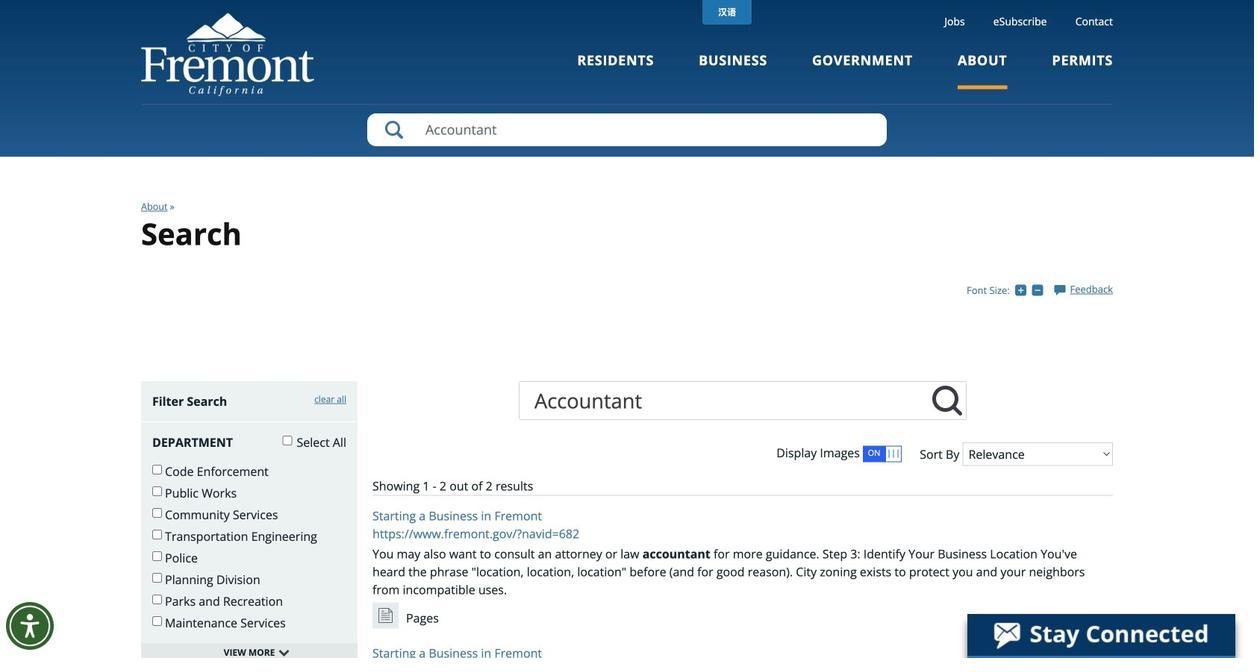 Task type: locate. For each thing, give the bounding box(es) containing it.
None checkbox
[[283, 436, 292, 446], [152, 465, 162, 475], [152, 552, 162, 562], [152, 574, 162, 583], [283, 436, 292, 446], [152, 465, 162, 475], [152, 552, 162, 562], [152, 574, 162, 583]]

None text field
[[929, 382, 967, 420]]

None checkbox
[[152, 487, 162, 497], [152, 509, 162, 518], [152, 530, 162, 540], [152, 595, 162, 605], [152, 617, 162, 627], [152, 487, 162, 497], [152, 509, 162, 518], [152, 530, 162, 540], [152, 595, 162, 605], [152, 617, 162, 627]]

Search text field
[[367, 114, 887, 146]]

stay connected image
[[968, 615, 1235, 657]]



Task type: vqa. For each thing, say whether or not it's contained in the screenshot.
stay connected image
yes



Task type: describe. For each thing, give the bounding box(es) containing it.
Search... text field
[[520, 382, 929, 420]]



